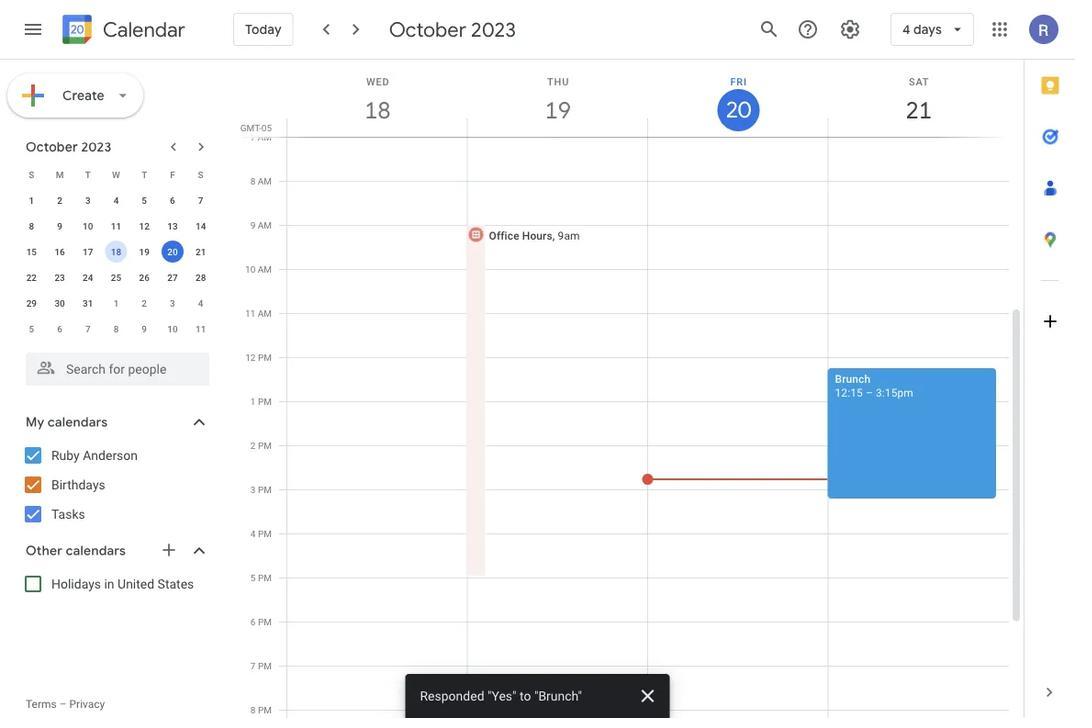 Task type: describe. For each thing, give the bounding box(es) containing it.
privacy
[[69, 698, 105, 711]]

17 element
[[77, 241, 99, 263]]

9am
[[558, 229, 580, 242]]

,
[[553, 229, 555, 242]]

create
[[62, 87, 105, 104]]

to
[[520, 688, 531, 704]]

sat
[[909, 76, 930, 87]]

14
[[196, 220, 206, 231]]

20 column header
[[648, 60, 829, 137]]

other calendars
[[26, 543, 126, 559]]

responded "yes" to "brunch"
[[420, 688, 582, 704]]

20 inside cell
[[167, 246, 178, 257]]

3 for 3 pm
[[251, 484, 256, 495]]

row containing 8
[[17, 213, 215, 239]]

november 2 element
[[133, 292, 155, 314]]

other
[[26, 543, 63, 559]]

15 element
[[21, 241, 43, 263]]

m
[[56, 169, 64, 180]]

my calendars
[[26, 414, 108, 431]]

4 days button
[[891, 7, 975, 51]]

november 5 element
[[21, 318, 43, 340]]

1 for the november 1 element
[[114, 298, 119, 309]]

3 for november 3 element
[[170, 298, 175, 309]]

am for 9 am
[[258, 220, 272, 231]]

21 link
[[898, 89, 940, 131]]

9 for 9 am
[[250, 220, 256, 231]]

11 for 11 element
[[111, 220, 121, 231]]

birthdays
[[51, 477, 105, 492]]

29
[[26, 298, 37, 309]]

holidays in united states
[[51, 576, 194, 592]]

12 for 12 pm
[[245, 352, 256, 363]]

fri
[[731, 76, 748, 87]]

calendars for my calendars
[[48, 414, 108, 431]]

"brunch"
[[535, 688, 582, 704]]

november 8 element
[[105, 318, 127, 340]]

fri 20
[[725, 76, 750, 124]]

0 horizontal spatial october 2023
[[26, 139, 112, 155]]

november 3 element
[[162, 292, 184, 314]]

pm for 1 pm
[[258, 396, 272, 407]]

november 10 element
[[162, 318, 184, 340]]

in
[[104, 576, 114, 592]]

1 horizontal spatial october 2023
[[389, 17, 516, 42]]

26 element
[[133, 266, 155, 288]]

19 link
[[537, 89, 579, 131]]

2 for november 2 element at the top left of the page
[[142, 298, 147, 309]]

21 inside "row"
[[196, 246, 206, 257]]

1 for 1 pm
[[251, 396, 256, 407]]

30
[[55, 298, 65, 309]]

2 for 2 pm
[[251, 440, 256, 451]]

settings menu image
[[839, 18, 861, 40]]

holidays
[[51, 576, 101, 592]]

my calendars list
[[4, 441, 228, 529]]

grid containing 18
[[235, 60, 1024, 718]]

21 element
[[190, 241, 212, 263]]

25
[[111, 272, 121, 283]]

23 element
[[49, 266, 71, 288]]

1 pm
[[251, 396, 272, 407]]

am for 11 am
[[258, 308, 272, 319]]

november 4 element
[[190, 292, 212, 314]]

10 for 10 element
[[83, 220, 93, 231]]

states
[[158, 576, 194, 592]]

1 horizontal spatial 5
[[142, 195, 147, 206]]

31 element
[[77, 292, 99, 314]]

2 s from the left
[[198, 169, 204, 180]]

6 for november 6 element at the left
[[57, 323, 62, 334]]

privacy link
[[69, 698, 105, 711]]

gmt-05
[[240, 122, 272, 133]]

Search for people text field
[[37, 353, 198, 386]]

8 am
[[250, 175, 272, 186]]

0 vertical spatial 1
[[29, 195, 34, 206]]

5 for 5 pm
[[251, 572, 256, 583]]

row containing s
[[17, 162, 215, 187]]

november 6 element
[[49, 318, 71, 340]]

31
[[83, 298, 93, 309]]

row containing 22
[[17, 265, 215, 290]]

8 for november 8 element
[[114, 323, 119, 334]]

pm for 12 pm
[[258, 352, 272, 363]]

4 for november 4 element
[[198, 298, 203, 309]]

6 for 6 pm
[[251, 616, 256, 627]]

10 am
[[245, 264, 272, 275]]

november 7 element
[[77, 318, 99, 340]]

0 horizontal spatial october
[[26, 139, 78, 155]]

6 pm
[[251, 616, 272, 627]]

row containing 15
[[17, 239, 215, 265]]

5 pm
[[251, 572, 272, 583]]

22
[[26, 272, 37, 283]]

anderson
[[83, 448, 138, 463]]

18 cell
[[102, 239, 130, 265]]

sat 21
[[905, 76, 931, 125]]

thu 19
[[544, 76, 570, 125]]

responded
[[420, 688, 485, 704]]

hours
[[522, 229, 553, 242]]

october 2023 grid
[[17, 162, 215, 342]]

9 am
[[250, 220, 272, 231]]

days
[[914, 21, 942, 38]]

ruby
[[51, 448, 80, 463]]

16 element
[[49, 241, 71, 263]]

21 inside column header
[[905, 95, 931, 125]]

10 for november 10 element
[[167, 323, 178, 334]]

17
[[83, 246, 93, 257]]

0 horizontal spatial 2
[[57, 195, 62, 206]]

23
[[55, 272, 65, 283]]

office
[[489, 229, 520, 242]]

11 for 11 am
[[245, 308, 256, 319]]

4 days
[[903, 21, 942, 38]]

ruby anderson
[[51, 448, 138, 463]]

calendars for other calendars
[[66, 543, 126, 559]]

8 pm
[[251, 705, 272, 716]]

other calendars button
[[4, 536, 228, 566]]

0 vertical spatial 2023
[[471, 17, 516, 42]]

12:15
[[835, 386, 863, 399]]

11 element
[[105, 215, 127, 237]]

14 element
[[190, 215, 212, 237]]

7 am
[[250, 131, 272, 142]]

brunch
[[835, 372, 871, 385]]

add other calendars image
[[160, 541, 178, 559]]

4 for 4 pm
[[251, 528, 256, 539]]

thu
[[548, 76, 570, 87]]

0 horizontal spatial 2023
[[81, 139, 112, 155]]



Task type: vqa. For each thing, say whether or not it's contained in the screenshot.
9 for November 9 element
yes



Task type: locate. For each thing, give the bounding box(es) containing it.
6 up '7 pm'
[[251, 616, 256, 627]]

1 vertical spatial 10
[[245, 264, 256, 275]]

0 vertical spatial 21
[[905, 95, 931, 125]]

5 row from the top
[[17, 265, 215, 290]]

7 for november 7 element
[[85, 323, 91, 334]]

1 horizontal spatial t
[[142, 169, 147, 180]]

0 horizontal spatial 11
[[111, 220, 121, 231]]

18 element
[[105, 241, 127, 263]]

1 horizontal spatial 1
[[114, 298, 119, 309]]

1 vertical spatial –
[[59, 698, 67, 711]]

pm for 4 pm
[[258, 528, 272, 539]]

12 inside grid
[[245, 352, 256, 363]]

calendars inside my calendars dropdown button
[[48, 414, 108, 431]]

my
[[26, 414, 44, 431]]

18 column header
[[287, 60, 468, 137]]

6 row from the top
[[17, 290, 215, 316]]

pm down 1 pm
[[258, 440, 272, 451]]

7 row from the top
[[17, 316, 215, 342]]

24
[[83, 272, 93, 283]]

13
[[167, 220, 178, 231]]

18
[[363, 95, 390, 125], [111, 246, 121, 257]]

today
[[245, 21, 282, 38]]

w
[[112, 169, 120, 180]]

1 horizontal spatial 10
[[167, 323, 178, 334]]

7 for 7 am
[[250, 131, 256, 142]]

2 horizontal spatial 6
[[251, 616, 256, 627]]

20 inside column header
[[725, 96, 750, 124]]

brunch 12:15 – 3:15pm
[[835, 372, 914, 399]]

3 up november 10 element
[[170, 298, 175, 309]]

3 row from the top
[[17, 213, 215, 239]]

am up 8 am
[[258, 131, 272, 142]]

1 vertical spatial 1
[[114, 298, 119, 309]]

t right the m
[[85, 169, 91, 180]]

0 horizontal spatial 12
[[139, 220, 150, 231]]

7 for 7 pm
[[251, 660, 256, 671]]

20 cell
[[159, 239, 187, 265]]

0 vertical spatial 10
[[83, 220, 93, 231]]

united
[[118, 576, 154, 592]]

0 vertical spatial 20
[[725, 96, 750, 124]]

0 horizontal spatial 3
[[85, 195, 91, 206]]

2023
[[471, 17, 516, 42], [81, 139, 112, 155]]

3 inside november 3 element
[[170, 298, 175, 309]]

9 up 10 am
[[250, 220, 256, 231]]

2 vertical spatial 3
[[251, 484, 256, 495]]

1 horizontal spatial 21
[[905, 95, 931, 125]]

0 horizontal spatial 6
[[57, 323, 62, 334]]

pm for 3 pm
[[258, 484, 272, 495]]

9 inside grid
[[250, 220, 256, 231]]

november 9 element
[[133, 318, 155, 340]]

row containing 29
[[17, 290, 215, 316]]

wed 18
[[363, 76, 390, 125]]

4 pm
[[251, 528, 272, 539]]

4 down 28 element
[[198, 298, 203, 309]]

12 pm
[[245, 352, 272, 363]]

05
[[262, 122, 272, 133]]

october up wed
[[389, 17, 467, 42]]

0 vertical spatial 5
[[142, 195, 147, 206]]

2 row from the top
[[17, 187, 215, 213]]

5 up 12 element
[[142, 195, 147, 206]]

2 vertical spatial 11
[[196, 323, 206, 334]]

11 for november 11 element
[[196, 323, 206, 334]]

1 horizontal spatial –
[[866, 386, 873, 399]]

row group containing 1
[[17, 187, 215, 342]]

pm up 2 pm
[[258, 396, 272, 407]]

7
[[250, 131, 256, 142], [198, 195, 203, 206], [85, 323, 91, 334], [251, 660, 256, 671]]

0 vertical spatial calendars
[[48, 414, 108, 431]]

november 1 element
[[105, 292, 127, 314]]

16
[[55, 246, 65, 257]]

6
[[170, 195, 175, 206], [57, 323, 62, 334], [251, 616, 256, 627]]

1 down 25 element
[[114, 298, 119, 309]]

2 t from the left
[[142, 169, 147, 180]]

2 horizontal spatial 1
[[251, 396, 256, 407]]

–
[[866, 386, 873, 399], [59, 698, 67, 711]]

3 up 4 pm
[[251, 484, 256, 495]]

8 up '15' element at the left of the page
[[29, 220, 34, 231]]

0 vertical spatial 11
[[111, 220, 121, 231]]

am
[[258, 131, 272, 142], [258, 175, 272, 186], [258, 220, 272, 231], [258, 264, 272, 275], [258, 308, 272, 319]]

4 down 3 pm
[[251, 528, 256, 539]]

0 horizontal spatial s
[[29, 169, 34, 180]]

18 inside the "wed 18"
[[363, 95, 390, 125]]

19 column header
[[467, 60, 648, 137]]

21 column header
[[828, 60, 1009, 137]]

27
[[167, 272, 178, 283]]

pm down 4 pm
[[258, 572, 272, 583]]

8 down the november 1 element
[[114, 323, 119, 334]]

0 vertical spatial 3
[[85, 195, 91, 206]]

5
[[142, 195, 147, 206], [29, 323, 34, 334], [251, 572, 256, 583]]

21 up 28
[[196, 246, 206, 257]]

1 horizontal spatial 3
[[170, 298, 175, 309]]

office hours , 9am
[[489, 229, 580, 242]]

october 2023 up wed
[[389, 17, 516, 42]]

3 am from the top
[[258, 220, 272, 231]]

2 am from the top
[[258, 175, 272, 186]]

2 horizontal spatial 5
[[251, 572, 256, 583]]

t left f
[[142, 169, 147, 180]]

29 element
[[21, 292, 43, 314]]

row down 18 element
[[17, 265, 215, 290]]

pm for 2 pm
[[258, 440, 272, 451]]

1 vertical spatial 19
[[139, 246, 150, 257]]

0 vertical spatial 18
[[363, 95, 390, 125]]

s right f
[[198, 169, 204, 180]]

19 element
[[133, 241, 155, 263]]

12 down 11 am
[[245, 352, 256, 363]]

2 pm from the top
[[258, 396, 272, 407]]

create button
[[7, 73, 143, 118]]

26
[[139, 272, 150, 283]]

1 vertical spatial 21
[[196, 246, 206, 257]]

3 up 10 element
[[85, 195, 91, 206]]

t
[[85, 169, 91, 180], [142, 169, 147, 180]]

am for 10 am
[[258, 264, 272, 275]]

calendars up in
[[66, 543, 126, 559]]

11 inside november 11 element
[[196, 323, 206, 334]]

9
[[250, 220, 256, 231], [57, 220, 62, 231], [142, 323, 147, 334]]

3 pm from the top
[[258, 440, 272, 451]]

am up 12 pm
[[258, 308, 272, 319]]

– right terms link in the left of the page
[[59, 698, 67, 711]]

2 horizontal spatial 11
[[245, 308, 256, 319]]

4 up 11 element
[[114, 195, 119, 206]]

3 inside grid
[[251, 484, 256, 495]]

5 inside grid
[[251, 572, 256, 583]]

2 vertical spatial 2
[[251, 440, 256, 451]]

– inside brunch 12:15 – 3:15pm
[[866, 386, 873, 399]]

4
[[903, 21, 911, 38], [114, 195, 119, 206], [198, 298, 203, 309], [251, 528, 256, 539]]

gmt-
[[240, 122, 262, 133]]

5 down 29 element
[[29, 323, 34, 334]]

am for 8 am
[[258, 175, 272, 186]]

4 row from the top
[[17, 239, 215, 265]]

tab list
[[1025, 60, 1076, 667]]

1
[[29, 195, 34, 206], [114, 298, 119, 309], [251, 396, 256, 407]]

row up 18 element
[[17, 213, 215, 239]]

0 vertical spatial 12
[[139, 220, 150, 231]]

11 am
[[245, 308, 272, 319]]

0 vertical spatial 2
[[57, 195, 62, 206]]

20, today element
[[162, 241, 184, 263]]

1 t from the left
[[85, 169, 91, 180]]

1 vertical spatial 6
[[57, 323, 62, 334]]

1 horizontal spatial 2023
[[471, 17, 516, 42]]

11
[[111, 220, 121, 231], [245, 308, 256, 319], [196, 323, 206, 334]]

calendars up ruby
[[48, 414, 108, 431]]

pm up 8 pm
[[258, 660, 272, 671]]

4 inside grid
[[251, 528, 256, 539]]

1 vertical spatial 18
[[111, 246, 121, 257]]

7 up 14 element
[[198, 195, 203, 206]]

2 down the m
[[57, 195, 62, 206]]

30 element
[[49, 292, 71, 314]]

19 inside october 2023 grid
[[139, 246, 150, 257]]

8 down 7 am
[[250, 175, 256, 186]]

1 horizontal spatial 19
[[544, 95, 570, 125]]

21 down sat
[[905, 95, 931, 125]]

10 inside grid
[[245, 264, 256, 275]]

27 element
[[162, 266, 184, 288]]

1 horizontal spatial 9
[[142, 323, 147, 334]]

1 horizontal spatial 20
[[725, 96, 750, 124]]

1 up '15' element at the left of the page
[[29, 195, 34, 206]]

1 vertical spatial october
[[26, 139, 78, 155]]

2 vertical spatial 6
[[251, 616, 256, 627]]

tasks
[[51, 507, 85, 522]]

october up the m
[[26, 139, 78, 155]]

row down 25 element
[[17, 290, 215, 316]]

11 down november 4 element
[[196, 323, 206, 334]]

4 left days
[[903, 21, 911, 38]]

calendar
[[103, 17, 185, 43]]

pm for 7 pm
[[258, 660, 272, 671]]

1 vertical spatial 2023
[[81, 139, 112, 155]]

5 am from the top
[[258, 308, 272, 319]]

11 down 10 am
[[245, 308, 256, 319]]

7 left 05 at the top of the page
[[250, 131, 256, 142]]

19 down the thu
[[544, 95, 570, 125]]

1 horizontal spatial 12
[[245, 352, 256, 363]]

1 row from the top
[[17, 162, 215, 187]]

18 link
[[357, 89, 399, 131]]

5 up 6 pm
[[251, 572, 256, 583]]

10 for 10 am
[[245, 264, 256, 275]]

19
[[544, 95, 570, 125], [139, 246, 150, 257]]

6 pm from the top
[[258, 572, 272, 583]]

am down 8 am
[[258, 220, 272, 231]]

2 down 26 element
[[142, 298, 147, 309]]

28 element
[[190, 266, 212, 288]]

calendars
[[48, 414, 108, 431], [66, 543, 126, 559]]

18 inside cell
[[111, 246, 121, 257]]

0 horizontal spatial 9
[[57, 220, 62, 231]]

my calendars button
[[4, 408, 228, 437]]

s
[[29, 169, 34, 180], [198, 169, 204, 180]]

1 inside grid
[[251, 396, 256, 407]]

october 2023
[[389, 17, 516, 42], [26, 139, 112, 155]]

row containing 1
[[17, 187, 215, 213]]

pm down 5 pm
[[258, 616, 272, 627]]

10 up 11 am
[[245, 264, 256, 275]]

pm for 5 pm
[[258, 572, 272, 583]]

terms link
[[26, 698, 57, 711]]

10 down november 3 element
[[167, 323, 178, 334]]

2 horizontal spatial 2
[[251, 440, 256, 451]]

2 horizontal spatial 3
[[251, 484, 256, 495]]

3
[[85, 195, 91, 206], [170, 298, 175, 309], [251, 484, 256, 495]]

20 down 13
[[167, 246, 178, 257]]

12 inside 12 element
[[139, 220, 150, 231]]

8 for 8 am
[[250, 175, 256, 186]]

1 pm from the top
[[258, 352, 272, 363]]

15
[[26, 246, 37, 257]]

1 vertical spatial 2
[[142, 298, 147, 309]]

0 horizontal spatial t
[[85, 169, 91, 180]]

5 for november 5 element
[[29, 323, 34, 334]]

10
[[83, 220, 93, 231], [245, 264, 256, 275], [167, 323, 178, 334]]

4 am from the top
[[258, 264, 272, 275]]

0 horizontal spatial 21
[[196, 246, 206, 257]]

4 inside popup button
[[903, 21, 911, 38]]

0 horizontal spatial 19
[[139, 246, 150, 257]]

1 horizontal spatial s
[[198, 169, 204, 180]]

3 pm
[[251, 484, 272, 495]]

1 s from the left
[[29, 169, 34, 180]]

9 down november 2 element at the top left of the page
[[142, 323, 147, 334]]

f
[[170, 169, 175, 180]]

2 down 1 pm
[[251, 440, 256, 451]]

8 for 8 pm
[[251, 705, 256, 716]]

0 horizontal spatial –
[[59, 698, 67, 711]]

1 horizontal spatial 6
[[170, 195, 175, 206]]

2 horizontal spatial 10
[[245, 264, 256, 275]]

12 up 19 element
[[139, 220, 150, 231]]

1 vertical spatial 20
[[167, 246, 178, 257]]

20 down 'fri'
[[725, 96, 750, 124]]

pm for 8 pm
[[258, 705, 272, 716]]

9 up 16 'element'
[[57, 220, 62, 231]]

1 vertical spatial calendars
[[66, 543, 126, 559]]

0 vertical spatial october
[[389, 17, 467, 42]]

grid
[[235, 60, 1024, 718]]

18 down wed
[[363, 95, 390, 125]]

2 vertical spatial 1
[[251, 396, 256, 407]]

wed
[[366, 76, 390, 87]]

calendar heading
[[99, 17, 185, 43]]

am down 9 am
[[258, 264, 272, 275]]

calendar element
[[59, 11, 185, 51]]

s left the m
[[29, 169, 34, 180]]

am for 7 am
[[258, 131, 272, 142]]

pm up 4 pm
[[258, 484, 272, 495]]

11 inside 11 element
[[111, 220, 121, 231]]

1 horizontal spatial 11
[[196, 323, 206, 334]]

28
[[196, 272, 206, 283]]

2
[[57, 195, 62, 206], [142, 298, 147, 309], [251, 440, 256, 451]]

1 vertical spatial october 2023
[[26, 139, 112, 155]]

am down 7 am
[[258, 175, 272, 186]]

0 vertical spatial 19
[[544, 95, 570, 125]]

"yes"
[[488, 688, 517, 704]]

21
[[905, 95, 931, 125], [196, 246, 206, 257]]

0 horizontal spatial 10
[[83, 220, 93, 231]]

row group
[[17, 187, 215, 342]]

row down 11 element
[[17, 239, 215, 265]]

2 inside grid
[[251, 440, 256, 451]]

7 pm
[[251, 660, 272, 671]]

4 for 4 days
[[903, 21, 911, 38]]

9 pm from the top
[[258, 705, 272, 716]]

5 pm from the top
[[258, 528, 272, 539]]

3:15pm
[[876, 386, 914, 399]]

11 up 18 element
[[111, 220, 121, 231]]

8 pm from the top
[[258, 660, 272, 671]]

1 vertical spatial 5
[[29, 323, 34, 334]]

0 vertical spatial –
[[866, 386, 873, 399]]

pm for 6 pm
[[258, 616, 272, 627]]

0 vertical spatial october 2023
[[389, 17, 516, 42]]

8 down '7 pm'
[[251, 705, 256, 716]]

pm down 3 pm
[[258, 528, 272, 539]]

row containing 5
[[17, 316, 215, 342]]

0 horizontal spatial 18
[[111, 246, 121, 257]]

row up 11 element
[[17, 162, 215, 187]]

18 up 25
[[111, 246, 121, 257]]

1 horizontal spatial 18
[[363, 95, 390, 125]]

10 up 17
[[83, 220, 93, 231]]

0 horizontal spatial 20
[[167, 246, 178, 257]]

10 element
[[77, 215, 99, 237]]

terms
[[26, 698, 57, 711]]

1 vertical spatial 3
[[170, 298, 175, 309]]

pm down '7 pm'
[[258, 705, 272, 716]]

0 horizontal spatial 1
[[29, 195, 34, 206]]

0 vertical spatial 6
[[170, 195, 175, 206]]

1 vertical spatial 12
[[245, 352, 256, 363]]

6 up 13 element
[[170, 195, 175, 206]]

20 link
[[718, 89, 760, 131]]

2 horizontal spatial 9
[[250, 220, 256, 231]]

today button
[[233, 7, 294, 51]]

9 for november 9 element
[[142, 323, 147, 334]]

2 vertical spatial 5
[[251, 572, 256, 583]]

main drawer image
[[22, 18, 44, 40]]

13 element
[[162, 215, 184, 237]]

row down w
[[17, 187, 215, 213]]

8
[[250, 175, 256, 186], [29, 220, 34, 231], [114, 323, 119, 334], [251, 705, 256, 716]]

october 2023 up the m
[[26, 139, 112, 155]]

7 up 8 pm
[[251, 660, 256, 671]]

– right the 12:15
[[866, 386, 873, 399]]

0 horizontal spatial 5
[[29, 323, 34, 334]]

pm up 1 pm
[[258, 352, 272, 363]]

25 element
[[105, 266, 127, 288]]

4 pm from the top
[[258, 484, 272, 495]]

5 inside november 5 element
[[29, 323, 34, 334]]

None search field
[[0, 345, 228, 386]]

24 element
[[77, 266, 99, 288]]

row down the november 1 element
[[17, 316, 215, 342]]

12 element
[[133, 215, 155, 237]]

1 am from the top
[[258, 131, 272, 142]]

1 down 12 pm
[[251, 396, 256, 407]]

19 inside "column header"
[[544, 95, 570, 125]]

6 down 30 element
[[57, 323, 62, 334]]

terms – privacy
[[26, 698, 105, 711]]

7 down "31" element
[[85, 323, 91, 334]]

row
[[17, 162, 215, 187], [17, 187, 215, 213], [17, 213, 215, 239], [17, 239, 215, 265], [17, 265, 215, 290], [17, 290, 215, 316], [17, 316, 215, 342]]

19 up 26
[[139, 246, 150, 257]]

1 horizontal spatial 2
[[142, 298, 147, 309]]

20
[[725, 96, 750, 124], [167, 246, 178, 257]]

2 pm
[[251, 440, 272, 451]]

pm
[[258, 352, 272, 363], [258, 396, 272, 407], [258, 440, 272, 451], [258, 484, 272, 495], [258, 528, 272, 539], [258, 572, 272, 583], [258, 616, 272, 627], [258, 660, 272, 671], [258, 705, 272, 716]]

november 11 element
[[190, 318, 212, 340]]

calendars inside other calendars dropdown button
[[66, 543, 126, 559]]

7 pm from the top
[[258, 616, 272, 627]]

1 horizontal spatial october
[[389, 17, 467, 42]]

1 vertical spatial 11
[[245, 308, 256, 319]]

12 for 12
[[139, 220, 150, 231]]

22 element
[[21, 266, 43, 288]]

2 vertical spatial 10
[[167, 323, 178, 334]]



